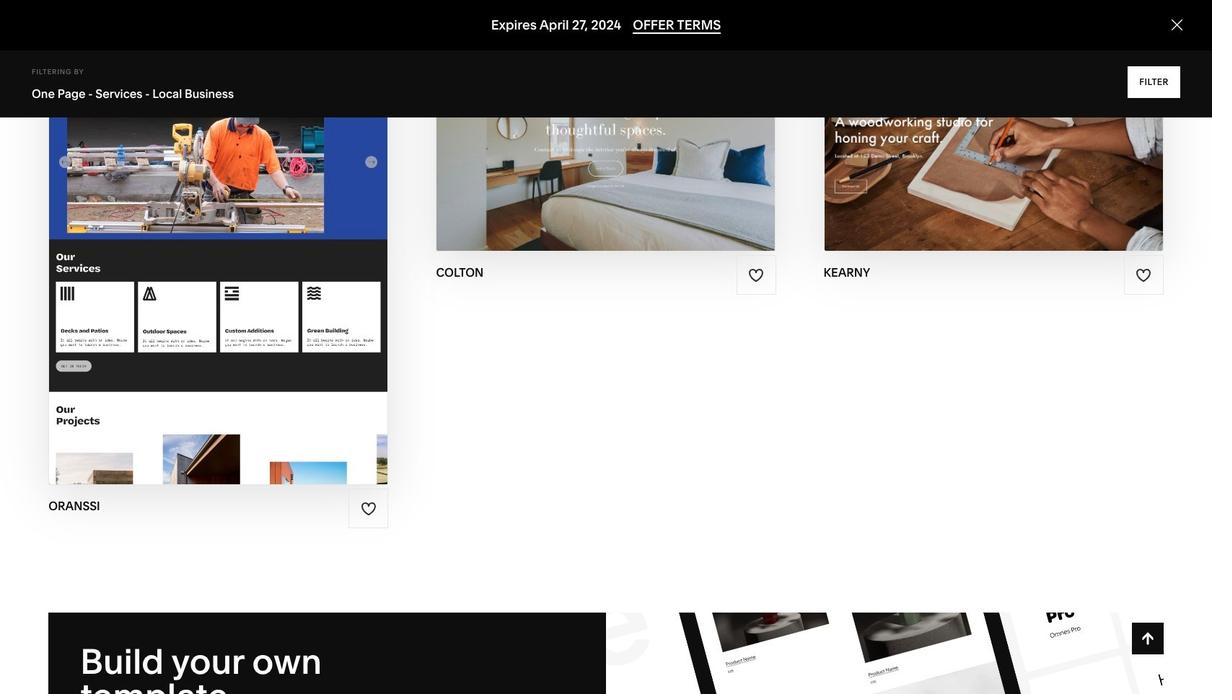 Task type: locate. For each thing, give the bounding box(es) containing it.
add oranssi to your favorites list image
[[361, 501, 377, 517]]

kearny image
[[825, 33, 1163, 251]]

oranssi image
[[49, 33, 388, 485]]

back to top image
[[1140, 631, 1156, 647]]

preview of building your own template image
[[606, 613, 1164, 695]]



Task type: describe. For each thing, give the bounding box(es) containing it.
colton image
[[437, 33, 776, 251]]

add kearny to your favorites list image
[[1136, 268, 1152, 284]]



Task type: vqa. For each thing, say whether or not it's contained in the screenshot.
Bloom image
no



